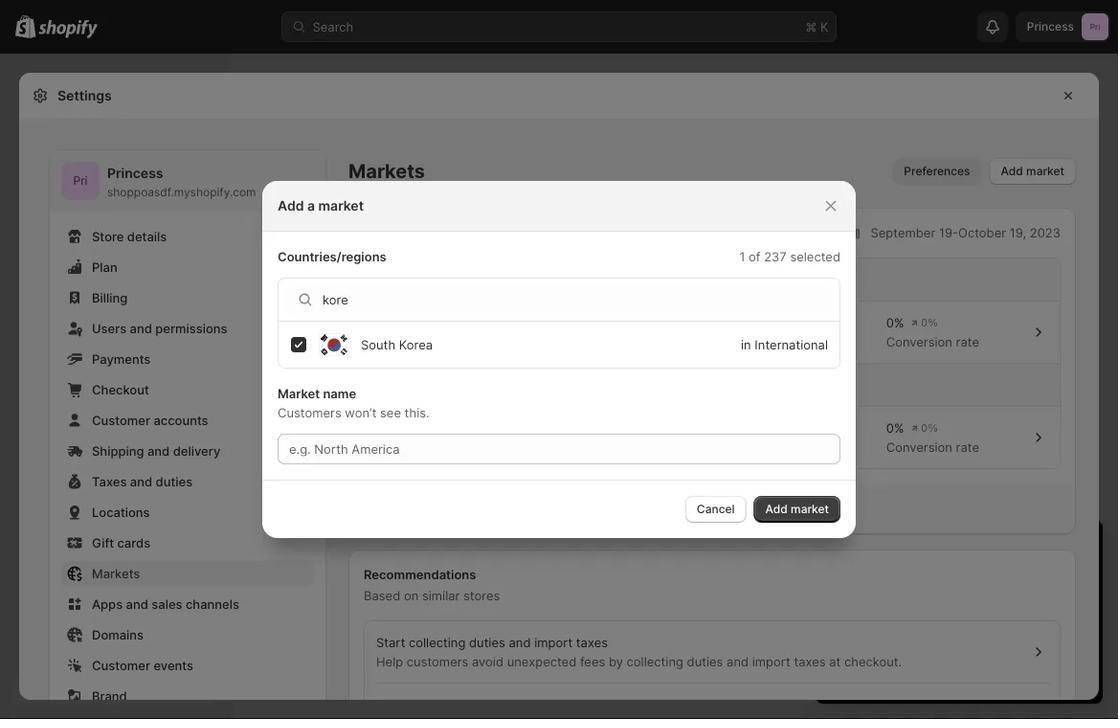 Task type: describe. For each thing, give the bounding box(es) containing it.
taxes and duties
[[92, 474, 193, 489]]

1 horizontal spatial collecting
[[627, 654, 684, 669]]

cancel
[[697, 502, 735, 516]]

conversion rate for change in conversion rate icon for change in sales icon
[[886, 439, 980, 454]]

in
[[386, 430, 397, 444]]

customize
[[989, 610, 1049, 625]]

gift cards link
[[61, 529, 314, 556]]

apps and sales channels
[[92, 597, 239, 611]]

shopify image
[[39, 20, 98, 39]]

1 horizontal spatial import
[[752, 654, 791, 669]]

south korea
[[361, 337, 433, 352]]

0 vertical spatial store
[[903, 610, 933, 625]]

your inside to customize your online store and add bonus features
[[1053, 610, 1079, 625]]

customer accounts link
[[61, 407, 314, 434]]

markets inside shop settings menu element
[[92, 566, 140, 581]]

and right 'taxes'
[[130, 474, 152, 489]]

change in share of total sales image
[[626, 315, 652, 330]]

and inside to customize your online store and add bonus features
[[922, 629, 945, 644]]

trial
[[989, 537, 1023, 560]]

0 vertical spatial markets
[[349, 159, 425, 183]]

events
[[154, 658, 193, 673]]

united
[[418, 315, 457, 330]]

k
[[821, 19, 829, 34]]

add a market
[[278, 198, 364, 214]]

september 19-october 19, 2023
[[871, 225, 1061, 240]]

customers
[[407, 654, 469, 669]]

name
[[323, 386, 356, 401]]

and right users
[[130, 321, 152, 336]]

to customize your online store and add bonus features
[[850, 610, 1079, 644]]

19-
[[939, 225, 959, 240]]

primary
[[418, 334, 464, 349]]

1 horizontal spatial payments
[[468, 697, 526, 712]]

market
[[278, 386, 320, 401]]

add market inside add a market dialog
[[766, 502, 829, 516]]

taxes
[[92, 474, 127, 489]]

markets link
[[61, 560, 314, 587]]

settings
[[57, 88, 112, 104]]

south
[[361, 337, 396, 352]]

0% inside change in sales icon
[[794, 422, 811, 434]]

shoppoasdf.myshopify.com
[[107, 185, 256, 199]]

store details
[[92, 229, 167, 244]]

see
[[380, 405, 401, 420]]

shipping
[[92, 443, 144, 458]]

a
[[307, 198, 315, 214]]

accounts
[[154, 413, 208, 428]]

customer for customer events
[[92, 658, 150, 673]]

taxes and duties link
[[61, 468, 314, 495]]

settings dialog
[[19, 73, 1099, 719]]

checkout
[[92, 382, 149, 397]]

delivery
[[173, 443, 220, 458]]

september
[[871, 225, 936, 240]]

cards
[[117, 535, 150, 550]]

e.g. North America text field
[[278, 434, 841, 464]]

bonus
[[974, 629, 1010, 644]]

pri button
[[61, 162, 100, 200]]

shipping and delivery link
[[61, 438, 314, 464]]

app
[[877, 610, 899, 625]]

$0.00 for change in sales image
[[744, 315, 778, 330]]

and up enable shopify payments link
[[727, 654, 749, 669]]

apps
[[92, 597, 123, 611]]

1 day left in your trial
[[835, 537, 1023, 560]]

duties for collecting
[[469, 635, 505, 650]]

start collecting duties and import taxes help customers avoid unexpected fees by collecting duties and import taxes at checkout.
[[376, 635, 902, 669]]

rate for change in sales image's change in conversion rate icon
[[956, 334, 980, 349]]

store
[[92, 229, 124, 244]]

selected
[[790, 249, 841, 264]]

domains
[[92, 627, 144, 642]]

1 day left in your trial element
[[816, 570, 1103, 704]]

countries/regions
[[278, 249, 387, 264]]

customer events
[[92, 658, 193, 673]]

won't
[[345, 405, 377, 420]]

payments link
[[61, 346, 314, 372]]

states
[[461, 315, 499, 330]]

add
[[948, 629, 970, 644]]

locations link
[[61, 499, 314, 526]]

october
[[959, 225, 1006, 240]]

in international
[[741, 337, 828, 352]]

shopify
[[419, 697, 464, 712]]

plan
[[92, 259, 118, 274]]

details
[[127, 229, 167, 244]]

0 horizontal spatial add
[[278, 198, 304, 214]]

this.
[[405, 405, 430, 420]]

change in share of total sales image
[[626, 420, 652, 436]]

1 of 237 selected
[[740, 249, 841, 264]]

add a market dialog
[[0, 181, 1118, 538]]

day
[[849, 537, 882, 560]]

active
[[376, 272, 415, 287]]

market name customers won't see this.
[[278, 386, 430, 420]]

1 for 1 of 237 selected
[[740, 249, 745, 264]]

unexpected
[[507, 654, 577, 669]]

gift
[[92, 535, 114, 550]]

$50 app store credit
[[850, 610, 970, 625]]

united states primary
[[418, 315, 499, 349]]

checkout link
[[61, 376, 314, 403]]

conversion rate for change in sales image's change in conversion rate icon
[[886, 334, 980, 349]]

2 vertical spatial add
[[766, 502, 788, 516]]

users and permissions link
[[61, 315, 314, 342]]

left
[[888, 537, 917, 560]]

stores
[[463, 588, 500, 603]]



Task type: vqa. For each thing, say whether or not it's contained in the screenshot.
1st 'Name'
no



Task type: locate. For each thing, give the bounding box(es) containing it.
search
[[313, 19, 354, 34]]

conversion
[[886, 334, 953, 349], [886, 439, 953, 454]]

add
[[1001, 164, 1023, 178], [278, 198, 304, 214], [766, 502, 788, 516]]

your inside 1 day left in your trial dropdown button
[[944, 537, 984, 560]]

duties inside shop settings menu element
[[156, 474, 193, 489]]

markets up overview
[[349, 159, 425, 183]]

based
[[364, 588, 400, 603]]

1 day left in your trial button
[[816, 520, 1103, 560]]

duties down shipping and delivery "link"
[[156, 474, 193, 489]]

⌘
[[806, 19, 817, 34]]

add market button
[[990, 158, 1076, 185], [754, 496, 841, 523]]

customer down the domains
[[92, 658, 150, 673]]

store
[[903, 610, 933, 625], [889, 629, 919, 644]]

start
[[376, 635, 405, 650]]

credit
[[936, 610, 970, 625]]

1 horizontal spatial 1
[[835, 537, 844, 560]]

0 vertical spatial rate
[[956, 334, 980, 349]]

add market button down change in sales icon
[[754, 496, 841, 523]]

0 vertical spatial taxes
[[576, 635, 608, 650]]

1 vertical spatial store
[[889, 629, 919, 644]]

0 vertical spatial in
[[741, 337, 751, 352]]

shipping and delivery
[[92, 443, 220, 458]]

$0.00 left change in sales icon
[[744, 420, 778, 435]]

0 vertical spatial $0.00
[[744, 315, 778, 330]]

brand link
[[61, 683, 314, 710]]

1 vertical spatial 1
[[835, 537, 844, 560]]

to
[[974, 610, 986, 625]]

market right a
[[318, 198, 364, 214]]

0 horizontal spatial import
[[534, 635, 573, 650]]

2 horizontal spatial duties
[[687, 654, 723, 669]]

collecting up 'customers'
[[409, 635, 466, 650]]

1 customer from the top
[[92, 413, 150, 428]]

0 vertical spatial payments
[[92, 351, 151, 366]]

1 vertical spatial international
[[418, 430, 492, 445]]

2023
[[1030, 225, 1061, 240]]

change in sales image
[[785, 315, 811, 330]]

1 horizontal spatial add
[[766, 502, 788, 516]]

locations
[[92, 505, 150, 519]]

0 vertical spatial add market button
[[990, 158, 1076, 185]]

1 horizontal spatial in
[[923, 537, 938, 560]]

1
[[740, 249, 745, 264], [835, 537, 844, 560]]

and down customer accounts
[[147, 443, 170, 458]]

customer down checkout
[[92, 413, 150, 428]]

your up features
[[1053, 610, 1079, 625]]

0 horizontal spatial taxes
[[576, 635, 608, 650]]

add market down change in sales icon
[[766, 502, 829, 516]]

1 vertical spatial your
[[1053, 610, 1079, 625]]

gift cards
[[92, 535, 150, 550]]

1 vertical spatial add
[[278, 198, 304, 214]]

19,
[[1010, 225, 1027, 240]]

add market button inside add a market dialog
[[754, 496, 841, 523]]

avoid
[[472, 654, 504, 669]]

1 vertical spatial markets
[[92, 566, 140, 581]]

apps and sales channels link
[[61, 591, 314, 618]]

0 vertical spatial collecting
[[409, 635, 466, 650]]

store down $50 app store credit link
[[889, 629, 919, 644]]

customer for customer accounts
[[92, 413, 150, 428]]

customer accounts
[[92, 413, 208, 428]]

Search text field
[[323, 284, 834, 315]]

and
[[130, 321, 152, 336], [147, 443, 170, 458], [130, 474, 152, 489], [126, 597, 148, 611], [922, 629, 945, 644], [509, 635, 531, 650], [727, 654, 749, 669]]

recommendations
[[364, 567, 476, 582]]

store details link
[[61, 223, 314, 250]]

0 vertical spatial duties
[[156, 474, 193, 489]]

add left a
[[278, 198, 304, 214]]

overview
[[364, 225, 421, 240]]

taxes left at
[[794, 654, 826, 669]]

1 left of
[[740, 249, 745, 264]]

add market inside settings dialog
[[1001, 164, 1065, 178]]

in inside add a market dialog
[[741, 337, 751, 352]]

1 inside add a market dialog
[[740, 249, 745, 264]]

1 inside dropdown button
[[835, 537, 844, 560]]

0 vertical spatial change in conversion rate image
[[912, 315, 938, 330]]

channels
[[186, 597, 239, 611]]

0 vertical spatial conversion
[[886, 334, 953, 349]]

1 horizontal spatial international
[[755, 337, 828, 352]]

1 vertical spatial rate
[[956, 439, 980, 454]]

help
[[376, 654, 403, 669]]

conversion for change in conversion rate icon for change in sales icon
[[886, 439, 953, 454]]

duties up enable shopify payments link
[[687, 654, 723, 669]]

in down of
[[741, 337, 751, 352]]

sales
[[744, 334, 775, 349]]

customer events link
[[61, 652, 314, 679]]

shop settings menu element
[[50, 150, 326, 719]]

1 horizontal spatial markets
[[349, 159, 425, 183]]

add inside settings dialog
[[1001, 164, 1023, 178]]

enable
[[376, 697, 416, 712]]

market inside settings dialog
[[1026, 164, 1065, 178]]

0 horizontal spatial 1
[[740, 249, 745, 264]]

duties for and
[[156, 474, 193, 489]]

0% inside change in share of total sales image
[[635, 422, 652, 434]]

market up 2023
[[1026, 164, 1065, 178]]

1 vertical spatial duties
[[469, 635, 505, 650]]

market for add market button inside the add a market dialog
[[791, 502, 829, 516]]

payments down avoid
[[468, 697, 526, 712]]

2 $0.00 from the top
[[744, 420, 778, 435]]

international down change in sales image
[[755, 337, 828, 352]]

2 customer from the top
[[92, 658, 150, 673]]

by
[[609, 654, 623, 669]]

0 vertical spatial import
[[534, 635, 573, 650]]

1 vertical spatial import
[[752, 654, 791, 669]]

store inside to customize your online store and add bonus features
[[889, 629, 919, 644]]

of
[[749, 249, 761, 264]]

1 conversion rate from the top
[[886, 334, 980, 349]]

1 horizontal spatial duties
[[469, 635, 505, 650]]

1 left day
[[835, 537, 844, 560]]

features
[[1014, 629, 1062, 644]]

1 vertical spatial customer
[[92, 658, 150, 673]]

and right apps
[[126, 597, 148, 611]]

2 horizontal spatial add
[[1001, 164, 1023, 178]]

2 change in conversion rate image from the top
[[912, 420, 938, 436]]

import up unexpected
[[534, 635, 573, 650]]

add market
[[1001, 164, 1065, 178], [766, 502, 829, 516]]

users
[[92, 321, 127, 336]]

1 horizontal spatial add market button
[[990, 158, 1076, 185]]

2 vertical spatial market
[[791, 502, 829, 516]]

1 horizontal spatial add market
[[1001, 164, 1065, 178]]

$0.00 for change in sales icon
[[744, 420, 778, 435]]

payments inside shop settings menu element
[[92, 351, 151, 366]]

in right left
[[923, 537, 938, 560]]

princess
[[107, 165, 163, 181]]

add right the cancel at the right of the page
[[766, 502, 788, 516]]

237
[[764, 249, 787, 264]]

your
[[944, 537, 984, 560], [1053, 610, 1079, 625]]

1 change in conversion rate image from the top
[[912, 315, 938, 330]]

$0.00
[[744, 315, 778, 330], [744, 420, 778, 435]]

store right "app"
[[903, 610, 933, 625]]

1 vertical spatial payments
[[468, 697, 526, 712]]

duties up avoid
[[469, 635, 505, 650]]

⌘ k
[[806, 19, 829, 34]]

0 horizontal spatial international
[[418, 430, 492, 445]]

permissions
[[155, 321, 227, 336]]

conversion rate
[[886, 334, 980, 349], [886, 439, 980, 454]]

1 $0.00 from the top
[[744, 315, 778, 330]]

$50
[[850, 610, 874, 625]]

0 horizontal spatial payments
[[92, 351, 151, 366]]

2 horizontal spatial market
[[1026, 164, 1065, 178]]

customers
[[278, 405, 342, 420]]

import left at
[[752, 654, 791, 669]]

add market button up 2023
[[990, 158, 1076, 185]]

add market button inside settings dialog
[[990, 158, 1076, 185]]

add up 19, on the right
[[1001, 164, 1023, 178]]

1 vertical spatial $0.00
[[744, 420, 778, 435]]

international
[[755, 337, 828, 352], [418, 430, 492, 445]]

rate for change in conversion rate icon for change in sales icon
[[956, 439, 980, 454]]

0 vertical spatial international
[[755, 337, 828, 352]]

0 horizontal spatial collecting
[[409, 635, 466, 650]]

0 horizontal spatial add market
[[766, 502, 829, 516]]

0 vertical spatial add
[[1001, 164, 1023, 178]]

sales
[[152, 597, 182, 611]]

1 vertical spatial in
[[923, 537, 938, 560]]

and left add
[[922, 629, 945, 644]]

international down this.
[[418, 430, 492, 445]]

and up unexpected
[[509, 635, 531, 650]]

conversion for change in sales image's change in conversion rate icon
[[886, 334, 953, 349]]

online
[[850, 629, 885, 644]]

change in conversion rate image
[[912, 315, 938, 330], [912, 420, 938, 436]]

at
[[829, 654, 841, 669]]

1 horizontal spatial your
[[1053, 610, 1079, 625]]

0 vertical spatial 1
[[740, 249, 745, 264]]

similar
[[422, 588, 460, 603]]

0 vertical spatial your
[[944, 537, 984, 560]]

0 horizontal spatial add market button
[[754, 496, 841, 523]]

0 vertical spatial market
[[1026, 164, 1065, 178]]

1 vertical spatial conversion
[[886, 439, 953, 454]]

1 vertical spatial collecting
[[627, 654, 684, 669]]

1 conversion from the top
[[886, 334, 953, 349]]

1 vertical spatial add market button
[[754, 496, 841, 523]]

add market up 2023
[[1001, 164, 1065, 178]]

0 horizontal spatial market
[[318, 198, 364, 214]]

international inside add a market dialog
[[755, 337, 828, 352]]

1 horizontal spatial taxes
[[794, 654, 826, 669]]

2 conversion rate from the top
[[886, 439, 980, 454]]

0 horizontal spatial duties
[[156, 474, 193, 489]]

market down change in sales icon
[[791, 502, 829, 516]]

import
[[534, 635, 573, 650], [752, 654, 791, 669]]

0 horizontal spatial markets
[[92, 566, 140, 581]]

fees
[[580, 654, 605, 669]]

1 vertical spatial add market
[[766, 502, 829, 516]]

2 vertical spatial duties
[[687, 654, 723, 669]]

cancel button
[[685, 496, 746, 523]]

0 vertical spatial add market
[[1001, 164, 1065, 178]]

0 vertical spatial customer
[[92, 413, 150, 428]]

0 horizontal spatial your
[[944, 537, 984, 560]]

preferences
[[904, 164, 970, 178]]

princess shoppoasdf.myshopify.com
[[107, 165, 256, 199]]

users and permissions
[[92, 321, 227, 336]]

0 vertical spatial conversion rate
[[886, 334, 980, 349]]

1 vertical spatial taxes
[[794, 654, 826, 669]]

and inside "link"
[[147, 443, 170, 458]]

$0.00 up sales
[[744, 315, 778, 330]]

payments up checkout
[[92, 351, 151, 366]]

1 horizontal spatial market
[[791, 502, 829, 516]]

change in conversion rate image for change in sales image
[[912, 315, 938, 330]]

international inside settings dialog
[[418, 430, 492, 445]]

1 vertical spatial change in conversion rate image
[[912, 420, 938, 436]]

2 rate from the top
[[956, 439, 980, 454]]

0 horizontal spatial in
[[741, 337, 751, 352]]

checkout.
[[844, 654, 902, 669]]

taxes up the fees
[[576, 635, 608, 650]]

2 conversion from the top
[[886, 439, 953, 454]]

domains link
[[61, 621, 314, 648]]

collecting right the by
[[627, 654, 684, 669]]

change in sales image
[[785, 420, 811, 436]]

payments
[[92, 351, 151, 366], [468, 697, 526, 712]]

customer
[[92, 413, 150, 428], [92, 658, 150, 673]]

1 vertical spatial market
[[318, 198, 364, 214]]

markets
[[349, 159, 425, 183], [92, 566, 140, 581]]

1 rate from the top
[[956, 334, 980, 349]]

plan link
[[61, 254, 314, 281]]

brand
[[92, 688, 127, 703]]

in inside dropdown button
[[923, 537, 938, 560]]

markets down the gift cards
[[92, 566, 140, 581]]

1 for 1 day left in your trial
[[835, 537, 844, 560]]

change in conversion rate image for change in sales icon
[[912, 420, 938, 436]]

billing
[[92, 290, 128, 305]]

billing link
[[61, 284, 314, 311]]

market for add market button in settings dialog
[[1026, 164, 1065, 178]]

princess image
[[61, 162, 100, 200]]

1 vertical spatial conversion rate
[[886, 439, 980, 454]]

your left "trial"
[[944, 537, 984, 560]]



